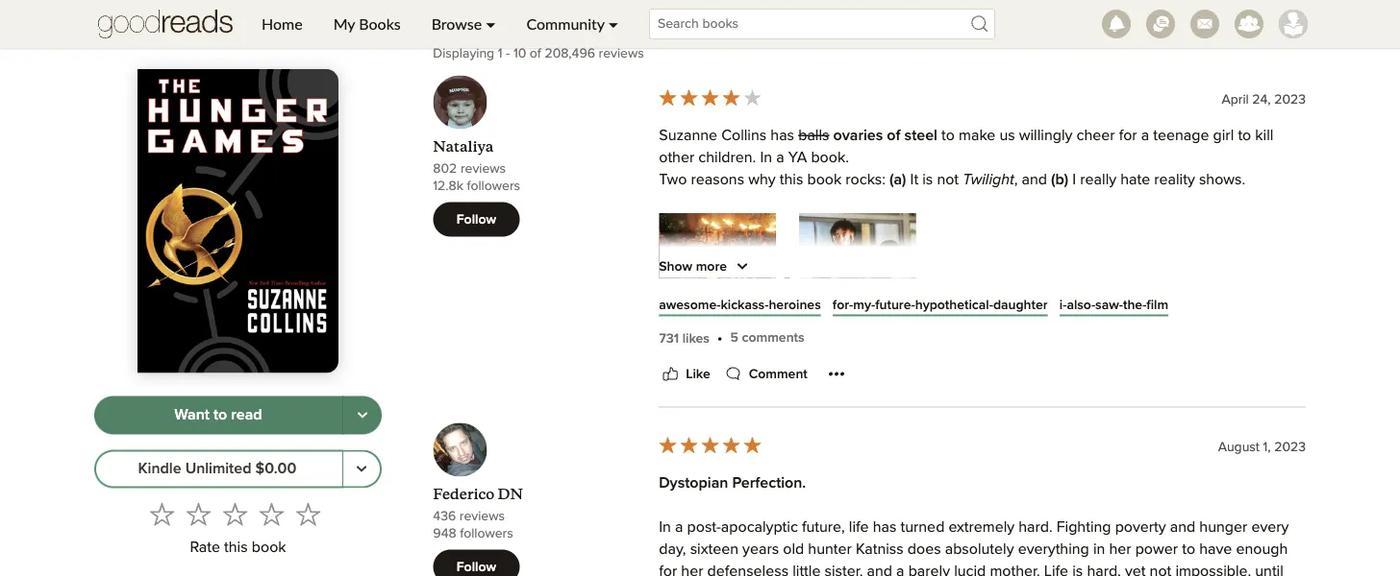 Task type: describe. For each thing, give the bounding box(es) containing it.
436
[[433, 511, 456, 524]]

katniss inside in a post-apocalyptic future, life has turned extremely hard. fighting poverty and hunger every day, sixteen years old hunter katniss does absolutely everything in her power to have enough for her defenseless little sister, and a barely lucid mother. life is hard, yet not impossible, unt
[[856, 543, 904, 558]]

948
[[433, 528, 456, 541]]

sister,
[[825, 565, 863, 577]]

quote:
[[716, 506, 759, 521]]

it left often
[[910, 395, 918, 411]]

a up at
[[1021, 395, 1029, 411]]

my books link
[[318, 0, 416, 48]]

is down hunter
[[819, 570, 830, 577]]

katniss inside because katniss is cool and a badass. she is fierce, independent, resourceful, intelligent, and skilled. she is loyal t
[[1233, 548, 1281, 563]]

april
[[1222, 94, 1249, 107]]

out
[[1133, 484, 1155, 499]]

more
[[696, 260, 727, 274]]

requires
[[961, 395, 1017, 411]]

old
[[783, 543, 804, 558]]

federico dn link
[[433, 486, 523, 504]]

a up "day," on the bottom of the page
[[675, 521, 683, 536]]

want
[[174, 408, 209, 424]]

hate
[[1120, 173, 1150, 188]]

this for yes, this book is full of imperfections. it often requires a strenuous suspension of disbelief. it can cause a painful amount of eye-rolling and shaking fist at the book pages. its style is choppy and the first-person present tense gets annoying. the story is simple, and the message is heavy- handed. and here is an obligatory taken out of contest twilight- bashing quote:
[[690, 395, 714, 411]]

rate 5 out of 5 image
[[296, 502, 321, 527]]

rate 1 out of 5 image
[[149, 502, 174, 527]]

0 horizontal spatial her
[[681, 565, 703, 577]]

bashing
[[659, 506, 712, 521]]

to right steel at top right
[[941, 128, 955, 144]]

full
[[770, 395, 790, 411]]

and up annoying.
[[911, 417, 936, 433]]

heroines
[[769, 299, 821, 313]]

saw-
[[1095, 299, 1123, 313]]

suspension
[[1103, 395, 1180, 411]]

present
[[765, 439, 816, 455]]

future-
[[875, 299, 915, 313]]

731 likes button
[[659, 330, 709, 349]]

to left kill
[[1238, 128, 1251, 144]]

fist
[[997, 417, 1016, 433]]

pages.
[[1101, 417, 1146, 433]]

802
[[433, 162, 457, 176]]

story
[[994, 439, 1027, 455]]

balls
[[798, 128, 829, 144]]

awesome-kickass-heroines link
[[659, 296, 821, 316]]

book inside rate this book element
[[252, 540, 286, 556]]

august
[[1218, 442, 1260, 455]]

5 comments
[[730, 332, 804, 346]]

0 vertical spatial her
[[1109, 543, 1131, 558]]

resourceful,
[[972, 570, 1051, 577]]

mother.
[[990, 565, 1040, 577]]

follow button for 802
[[433, 203, 520, 237]]

twilight-
[[1230, 484, 1286, 499]]

for-my-future-hypothetical-daughter
[[833, 299, 1048, 313]]

2023 for nataliya
[[1274, 94, 1306, 107]]

rating 0 out of 5 group
[[144, 497, 326, 533]]

kindle
[[138, 462, 181, 477]]

reasons
[[691, 173, 744, 188]]

everything
[[1018, 543, 1089, 558]]

208,496
[[545, 47, 595, 61]]

us
[[999, 128, 1015, 144]]

apocalyptic
[[721, 521, 798, 536]]

loyal
[[1254, 570, 1285, 577]]

follow for 802
[[456, 213, 496, 227]]

rate
[[190, 540, 220, 556]]

first-
[[685, 439, 714, 455]]

not inside 'to make us willingly cheer for a teenage girl to kill other children. in a ya book. two reasons why this book rocks: (a) it is not twilight , and (b) i really hate reality shows.'
[[937, 173, 959, 188]]

displaying
[[433, 47, 494, 61]]

2 she from the left
[[1209, 570, 1235, 577]]

review by federico dn element
[[433, 424, 1306, 577]]

a up rating 5 out of 5 image
[[703, 417, 711, 433]]

0 vertical spatial reviews
[[599, 47, 644, 61]]

is inside in a post-apocalyptic future, life has turned extremely hard. fighting poverty and hunger every day, sixteen years old hunter katniss does absolutely everything in her power to have enough for her defenseless little sister, and a barely lucid mother. life is hard, yet not impossible, unt
[[1072, 565, 1083, 577]]

is right style
[[1205, 417, 1215, 433]]

power
[[1135, 543, 1178, 558]]

suzanne
[[659, 128, 717, 144]]

tense
[[820, 439, 858, 455]]

nataliya link
[[433, 138, 494, 156]]

in inside 'to make us willingly cheer for a teenage girl to kill other children. in a ya book. two reasons why this book rocks: (a) it is not twilight , and (b) i really hate reality shows.'
[[760, 150, 772, 166]]

of left steel at top right
[[887, 128, 900, 144]]

and down pages.
[[1097, 439, 1123, 455]]

nataliya
[[433, 138, 494, 156]]

august 1, 2023
[[1218, 442, 1306, 455]]

dn
[[498, 486, 523, 504]]

hunger
[[1199, 521, 1247, 536]]

disbelief.
[[1201, 395, 1261, 411]]

2 horizontal spatial the
[[1127, 439, 1148, 455]]

federico
[[433, 486, 494, 504]]

a left teenage
[[1141, 128, 1149, 144]]

is inside 'to make us willingly cheer for a teenage girl to kill other children. in a ya book. two reasons why this book rocks: (a) it is not twilight , and (b) i really hate reality shows.'
[[922, 173, 933, 188]]

impossible,
[[1175, 565, 1251, 577]]

really
[[1080, 173, 1116, 188]]

of right the out
[[1159, 484, 1172, 499]]

kickass-
[[721, 299, 769, 313]]

years
[[742, 543, 779, 558]]

annoying.
[[895, 439, 960, 455]]

follow for dn
[[456, 561, 496, 575]]

dystopian
[[659, 476, 728, 492]]

independent,
[[879, 570, 968, 577]]

this for rate this book
[[224, 540, 248, 556]]

often
[[922, 395, 957, 411]]

unlimited
[[185, 462, 251, 477]]

profile image for federico dn. image
[[433, 424, 487, 478]]

show
[[659, 260, 692, 274]]

community ▾
[[526, 14, 618, 33]]

hard,
[[1087, 565, 1121, 577]]

rolling
[[865, 417, 907, 433]]

and
[[919, 484, 946, 499]]

and down power
[[1129, 570, 1154, 577]]

of up style
[[1184, 395, 1197, 411]]

twilight
[[963, 173, 1014, 188]]

it left can
[[1265, 395, 1273, 411]]

federico dn 436 reviews 948 followers
[[433, 486, 523, 541]]

an
[[1000, 484, 1016, 499]]

has inside review by nataliya element
[[771, 128, 794, 144]]

0 horizontal spatial the
[[659, 439, 681, 455]]

amount
[[764, 417, 815, 433]]

sixteen
[[690, 543, 738, 558]]

day,
[[659, 543, 686, 558]]

two
[[659, 173, 687, 188]]

cool
[[659, 570, 688, 577]]

book up simple,
[[1063, 417, 1097, 433]]

of right full
[[794, 395, 807, 411]]

to inside in a post-apocalyptic future, life has turned extremely hard. fighting poverty and hunger every day, sixteen years old hunter katniss does absolutely everything in her power to have enough for her defenseless little sister, and a barely lucid mother. life is hard, yet not impossible, unt
[[1182, 543, 1195, 558]]

is left loyal
[[1239, 570, 1250, 577]]

contest
[[1176, 484, 1226, 499]]

comments
[[742, 332, 804, 346]]



Task type: vqa. For each thing, say whether or not it's contained in the screenshot.
rightmost also
no



Task type: locate. For each thing, give the bounding box(es) containing it.
2023
[[1274, 94, 1306, 107], [1274, 442, 1306, 455]]

0 horizontal spatial not
[[937, 173, 959, 188]]

shows.
[[1199, 173, 1245, 188]]

awesome-kickass-heroines
[[659, 299, 821, 313]]

a inside because katniss is cool and a badass. she is fierce, independent, resourceful, intelligent, and skilled. she is loyal t
[[721, 570, 729, 577]]

life
[[1044, 565, 1068, 577]]

2 follow button from the top
[[433, 551, 520, 577]]

▾ for browse ▾
[[486, 14, 496, 33]]

for inside 'to make us willingly cheer for a teenage girl to kill other children. in a ya book. two reasons why this book rocks: (a) it is not twilight , and (b) i really hate reality shows.'
[[1119, 128, 1137, 144]]

0 vertical spatial in
[[760, 150, 772, 166]]

to inside "button"
[[213, 408, 227, 424]]

follow button down 12.8k
[[433, 203, 520, 237]]

april 24, 2023
[[1222, 94, 1306, 107]]

cheer
[[1076, 128, 1115, 144]]

this inside yes, this book is full of imperfections. it often requires a strenuous suspension of disbelief. it can cause a painful amount of eye-rolling and shaking fist at the book pages. its style is choppy and the first-person present tense gets annoying. the story is simple, and the message is heavy- handed. and here is an obligatory taken out of contest twilight- bashing quote:
[[690, 395, 714, 411]]

suzanne collins has balls ovaries of steel
[[659, 128, 937, 144]]

it inside 'to make us willingly cheer for a teenage girl to kill other children. in a ya book. two reasons why this book rocks: (a) it is not twilight , and (b) i really hate reality shows.'
[[910, 173, 918, 188]]

her
[[1109, 543, 1131, 558], [681, 565, 703, 577]]

2 vertical spatial this
[[224, 540, 248, 556]]

rate 2 out of 5 image
[[186, 502, 211, 527]]

has inside in a post-apocalyptic future, life has turned extremely hard. fighting poverty and hunger every day, sixteen years old hunter katniss does absolutely everything in her power to have enough for her defenseless little sister, and a barely lucid mother. life is hard, yet not impossible, unt
[[873, 521, 897, 536]]

likes
[[682, 333, 709, 346]]

is left full
[[756, 395, 766, 411]]

her right in
[[1109, 543, 1131, 558]]

book down rate 4 out of 5 image
[[252, 540, 286, 556]]

future,
[[802, 521, 845, 536]]

0 vertical spatial followers
[[467, 180, 520, 193]]

followers down federico dn link
[[460, 528, 513, 541]]

nataliya 802 reviews 12.8k followers
[[433, 138, 520, 193]]

browse ▾ link
[[416, 0, 511, 48]]

its
[[1150, 417, 1165, 433]]

is right life
[[1072, 565, 1083, 577]]

2 vertical spatial reviews
[[459, 511, 505, 524]]

1 vertical spatial follow
[[456, 561, 496, 575]]

read
[[231, 408, 262, 424]]

(b)
[[1051, 173, 1068, 188]]

1 horizontal spatial for
[[1119, 128, 1137, 144]]

the down cause
[[659, 439, 681, 455]]

12.8k
[[433, 180, 463, 193]]

daughter
[[993, 299, 1048, 313]]

0 vertical spatial 2023
[[1274, 94, 1306, 107]]

follow button inside 'review by federico dn' element
[[433, 551, 520, 577]]

girl
[[1213, 128, 1234, 144]]

book up painful
[[717, 395, 752, 411]]

1 horizontal spatial she
[[1209, 570, 1235, 577]]

1 2023 from the top
[[1274, 94, 1306, 107]]

intelligent,
[[1055, 570, 1125, 577]]

book
[[807, 173, 842, 188], [717, 395, 752, 411], [1063, 417, 1097, 433], [252, 540, 286, 556]]

0 vertical spatial has
[[771, 128, 794, 144]]

1 horizontal spatial her
[[1109, 543, 1131, 558]]

0 horizontal spatial in
[[659, 521, 671, 536]]

review by nataliya element
[[433, 76, 1306, 577]]

lucid
[[954, 565, 986, 577]]

rate this book
[[190, 540, 286, 556]]

have
[[1199, 543, 1232, 558]]

1 vertical spatial not
[[1150, 565, 1171, 577]]

reviews inside the federico dn 436 reviews 948 followers
[[459, 511, 505, 524]]

the
[[1037, 417, 1059, 433], [659, 439, 681, 455], [1127, 439, 1148, 455]]

Search by book title or ISBN text field
[[649, 9, 995, 39]]

of left eye-
[[819, 417, 832, 433]]

and right ,
[[1022, 173, 1047, 188]]

1 horizontal spatial this
[[690, 395, 714, 411]]

this right rate
[[224, 540, 248, 556]]

comment button
[[722, 363, 807, 386]]

1 horizontal spatial in
[[760, 150, 772, 166]]

heavy-
[[1232, 439, 1277, 455]]

1 she from the left
[[789, 570, 815, 577]]

▾ right the browse
[[486, 14, 496, 33]]

follow inside review by nataliya element
[[456, 213, 496, 227]]

1 horizontal spatial not
[[1150, 565, 1171, 577]]

rating 5 out of 5 image
[[657, 436, 763, 457]]

followers inside nataliya 802 reviews 12.8k followers
[[467, 180, 520, 193]]

i-also-saw-the-film link
[[1059, 296, 1168, 316]]

has right life
[[873, 521, 897, 536]]

book inside 'to make us willingly cheer for a teenage girl to kill other children. in a ya book. two reasons why this book rocks: (a) it is not twilight , and (b) i really hate reality shows.'
[[807, 173, 842, 188]]

also-
[[1067, 299, 1095, 313]]

2023 right 1,
[[1274, 442, 1306, 455]]

1 vertical spatial her
[[681, 565, 703, 577]]

turned
[[900, 521, 945, 536]]

rate this book element
[[94, 497, 382, 563]]

collins
[[721, 128, 767, 144]]

home link
[[246, 0, 318, 48]]

2 follow from the top
[[456, 561, 496, 575]]

she down the old
[[789, 570, 815, 577]]

this down ya
[[780, 173, 803, 188]]

is left the an
[[985, 484, 996, 499]]

0 vertical spatial follow button
[[433, 203, 520, 237]]

follow down 12.8k
[[456, 213, 496, 227]]

follow inside 'review by federico dn' element
[[456, 561, 496, 575]]

followers right 12.8k
[[467, 180, 520, 193]]

the
[[964, 439, 990, 455]]

0 horizontal spatial katniss
[[856, 543, 904, 558]]

1 vertical spatial this
[[690, 395, 714, 411]]

post-
[[687, 521, 721, 536]]

is right (a)
[[922, 173, 933, 188]]

follow down the federico dn 436 reviews 948 followers
[[456, 561, 496, 575]]

reviews inside nataliya 802 reviews 12.8k followers
[[460, 162, 506, 176]]

rate 4 out of 5 image
[[259, 502, 284, 527]]

home image
[[98, 0, 233, 48]]

badass.
[[733, 570, 785, 577]]

to left read
[[213, 408, 227, 424]]

2023 inside review by nataliya element
[[1274, 94, 1306, 107]]

show more
[[659, 260, 727, 274]]

is down at
[[1031, 439, 1042, 455]]

this
[[780, 173, 803, 188], [690, 395, 714, 411], [224, 540, 248, 556]]

comment
[[749, 368, 807, 382]]

message
[[1152, 439, 1213, 455]]

▾ right community
[[608, 14, 618, 33]]

0 vertical spatial for
[[1119, 128, 1137, 144]]

show more button
[[659, 256, 754, 279]]

of right 10
[[530, 47, 541, 61]]

august 1, 2023 link
[[1218, 442, 1306, 455]]

0 vertical spatial this
[[780, 173, 803, 188]]

is down choppy
[[1217, 439, 1228, 455]]

this down like
[[690, 395, 714, 411]]

willingly
[[1019, 128, 1072, 144]]

yes,
[[659, 395, 686, 411]]

in inside in a post-apocalyptic future, life has turned extremely hard. fighting poverty and hunger every day, sixteen years old hunter katniss does absolutely everything in her power to have enough for her defenseless little sister, and a barely lucid mother. life is hard, yet not impossible, unt
[[659, 521, 671, 536]]

in up "day," on the bottom of the page
[[659, 521, 671, 536]]

▾ inside "link"
[[486, 14, 496, 33]]

dystopian perfection.
[[659, 476, 806, 492]]

is
[[922, 173, 933, 188], [756, 395, 766, 411], [1205, 417, 1215, 433], [1031, 439, 1042, 455], [1217, 439, 1228, 455], [985, 484, 996, 499], [1285, 548, 1296, 563], [1072, 565, 1083, 577], [819, 570, 830, 577], [1239, 570, 1250, 577]]

the right at
[[1037, 417, 1059, 433]]

followers
[[467, 180, 520, 193], [460, 528, 513, 541]]

every
[[1251, 521, 1289, 536]]

ovaries
[[833, 128, 883, 144]]

10
[[513, 47, 526, 61]]

eye-
[[836, 417, 865, 433]]

1 vertical spatial in
[[659, 521, 671, 536]]

1 horizontal spatial ▾
[[608, 14, 618, 33]]

0 vertical spatial follow
[[456, 213, 496, 227]]

this inside 'to make us willingly cheer for a teenage girl to kill other children. in a ya book. two reasons why this book rocks: (a) it is not twilight , and (b) i really hate reality shows.'
[[780, 173, 803, 188]]

▾
[[486, 14, 496, 33], [608, 14, 618, 33]]

not left twilight
[[937, 173, 959, 188]]

1 vertical spatial has
[[873, 521, 897, 536]]

a left barely
[[896, 565, 904, 577]]

for right cheer
[[1119, 128, 1137, 144]]

profile image for bob builder. image
[[1279, 10, 1308, 38]]

0 horizontal spatial she
[[789, 570, 815, 577]]

followers inside the federico dn 436 reviews 948 followers
[[460, 528, 513, 541]]

person
[[714, 439, 761, 455]]

not down power
[[1150, 565, 1171, 577]]

community
[[526, 14, 605, 33]]

$0.00
[[255, 462, 296, 477]]

reviews right the 208,496
[[599, 47, 644, 61]]

my books
[[333, 14, 401, 33]]

to up skilled.
[[1182, 543, 1195, 558]]

1 horizontal spatial has
[[873, 521, 897, 536]]

katniss up loyal
[[1233, 548, 1281, 563]]

my
[[333, 14, 355, 33]]

reviews down nataliya in the left of the page
[[460, 162, 506, 176]]

is down every
[[1285, 548, 1296, 563]]

children.
[[698, 150, 756, 166]]

1 horizontal spatial the
[[1037, 417, 1059, 433]]

2023 inside 'review by federico dn' element
[[1274, 442, 1306, 455]]

a down sixteen
[[721, 570, 729, 577]]

kindle unlimited $0.00 link
[[94, 451, 343, 489]]

Search review text search field
[[469, 0, 960, 19]]

1 horizontal spatial katniss
[[1233, 548, 1281, 563]]

simple,
[[1046, 439, 1093, 455]]

and up because
[[1170, 521, 1195, 536]]

skilled.
[[1158, 570, 1205, 577]]

hard.
[[1018, 521, 1053, 536]]

1 vertical spatial 2023
[[1274, 442, 1306, 455]]

reality
[[1154, 173, 1195, 188]]

2023 for federico dn
[[1274, 442, 1306, 455]]

▾ for community ▾
[[608, 14, 618, 33]]

None search field
[[634, 9, 1011, 39]]

rate 3 out of 5 image
[[223, 502, 248, 527]]

a left ya
[[776, 150, 784, 166]]

has
[[771, 128, 794, 144], [873, 521, 897, 536]]

1 vertical spatial follow button
[[433, 551, 520, 577]]

a
[[1141, 128, 1149, 144], [776, 150, 784, 166], [1021, 395, 1029, 411], [703, 417, 711, 433], [675, 521, 683, 536], [896, 565, 904, 577], [721, 570, 729, 577]]

and inside 'to make us willingly cheer for a teenage girl to kill other children. in a ya book. two reasons why this book rocks: (a) it is not twilight , and (b) i really hate reality shows.'
[[1022, 173, 1047, 188]]

ya
[[788, 150, 807, 166]]

and down sixteen
[[692, 570, 717, 577]]

1 vertical spatial followers
[[460, 528, 513, 541]]

5
[[730, 332, 738, 346]]

film
[[1147, 299, 1168, 313]]

not inside in a post-apocalyptic future, life has turned extremely hard. fighting poverty and hunger every day, sixteen years old hunter katniss does absolutely everything in her power to have enough for her defenseless little sister, and a barely lucid mother. life is hard, yet not impossible, unt
[[1150, 565, 1171, 577]]

has up ya
[[771, 128, 794, 144]]

book down book.
[[807, 173, 842, 188]]

because katniss is cool and a badass. she is fierce, independent, resourceful, intelligent, and skilled. she is loyal t
[[659, 548, 1302, 577]]

katniss down life
[[856, 543, 904, 558]]

and right the 'sister,'
[[867, 565, 892, 577]]

follow button for dn
[[433, 551, 520, 577]]

in a post-apocalyptic future, life has turned extremely hard. fighting poverty and hunger every day, sixteen years old hunter katniss does absolutely everything in her power to have enough for her defenseless little sister, and a barely lucid mother. life is hard, yet not impossible, unt
[[659, 521, 1298, 577]]

0 horizontal spatial for
[[659, 565, 677, 577]]

(a)
[[889, 173, 906, 188]]

it right (a)
[[910, 173, 918, 188]]

the down pages.
[[1127, 439, 1148, 455]]

for inside in a post-apocalyptic future, life has turned extremely hard. fighting poverty and hunger every day, sixteen years old hunter katniss does absolutely everything in her power to have enough for her defenseless little sister, and a barely lucid mother. life is hard, yet not impossible, unt
[[659, 565, 677, 577]]

1 vertical spatial reviews
[[460, 162, 506, 176]]

1 follow from the top
[[456, 213, 496, 227]]

community ▾ link
[[511, 0, 634, 48]]

1 follow button from the top
[[433, 203, 520, 237]]

1 vertical spatial for
[[659, 565, 677, 577]]

0 horizontal spatial has
[[771, 128, 794, 144]]

2 horizontal spatial this
[[780, 173, 803, 188]]

2023 right 24,
[[1274, 94, 1306, 107]]

follow button down 948
[[433, 551, 520, 577]]

rocks:
[[845, 173, 885, 188]]

0 horizontal spatial this
[[224, 540, 248, 556]]

for down "day," on the bottom of the page
[[659, 565, 677, 577]]

1 ▾ from the left
[[486, 14, 496, 33]]

for-
[[833, 299, 853, 313]]

fierce,
[[833, 570, 875, 577]]

her down "day," on the bottom of the page
[[681, 565, 703, 577]]

reviews down federico dn link
[[459, 511, 505, 524]]

0 vertical spatial not
[[937, 173, 959, 188]]

and
[[1022, 173, 1047, 188], [911, 417, 936, 433], [1273, 417, 1299, 433], [1097, 439, 1123, 455], [1170, 521, 1195, 536], [867, 565, 892, 577], [692, 570, 717, 577], [1129, 570, 1154, 577]]

in up why at top right
[[760, 150, 772, 166]]

little
[[793, 565, 821, 577]]

displaying 1 - 10 of 208,496 reviews
[[433, 47, 644, 61]]

enough
[[1236, 543, 1288, 558]]

2 ▾ from the left
[[608, 14, 618, 33]]

2 2023 from the top
[[1274, 442, 1306, 455]]

rating 4 out of 5 image
[[657, 87, 763, 109]]

in
[[1093, 543, 1105, 558]]

and down can
[[1273, 417, 1299, 433]]

steel
[[904, 128, 937, 144]]

she down have
[[1209, 570, 1235, 577]]

0 horizontal spatial ▾
[[486, 14, 496, 33]]

profile image for nataliya. image
[[433, 76, 487, 130]]



